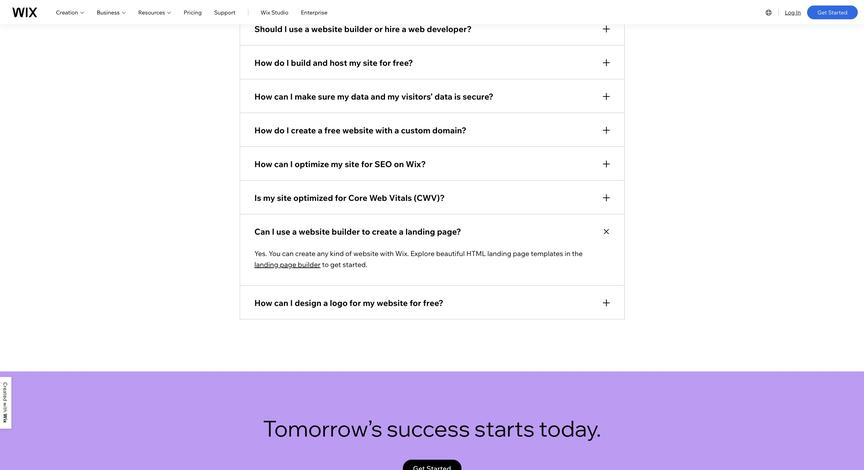 Task type: locate. For each thing, give the bounding box(es) containing it.
how do i create a free website with a custom domain? list item
[[240, 113, 625, 147]]

0 horizontal spatial and
[[313, 58, 328, 68]]

a right can at left
[[292, 227, 297, 237]]

can left design
[[274, 298, 289, 309]]

templates
[[531, 250, 564, 258]]

can left the optimize
[[274, 159, 289, 170]]

how can i design a logo for my website for free? list item
[[240, 286, 625, 320]]

resources button
[[138, 8, 171, 16]]

2 vertical spatial landing
[[255, 261, 279, 269]]

get started
[[818, 9, 848, 16]]

optimize
[[295, 159, 329, 170]]

tomorrow's
[[263, 415, 383, 443]]

builder down the any
[[298, 261, 321, 269]]

0 vertical spatial do
[[274, 58, 285, 68]]

1 horizontal spatial free?
[[424, 298, 444, 309]]

2 do from the top
[[274, 125, 285, 136]]

can i use a website builder to create a landing page?
[[255, 227, 462, 237]]

2 vertical spatial create
[[295, 250, 316, 258]]

i
[[285, 24, 287, 34], [287, 58, 289, 68], [290, 91, 293, 102], [287, 125, 289, 136], [290, 159, 293, 170], [272, 227, 275, 237], [290, 298, 293, 309]]

1 horizontal spatial site
[[345, 159, 360, 170]]

build
[[291, 58, 311, 68]]

kind
[[330, 250, 344, 258]]

1 vertical spatial page
[[280, 261, 297, 269]]

list
[[240, 0, 625, 320]]

landing down yes.
[[255, 261, 279, 269]]

1 vertical spatial use
[[277, 227, 291, 237]]

with inside the how do i create a free website with a custom domain? list item
[[376, 125, 393, 136]]

2 vertical spatial builder
[[298, 261, 321, 269]]

0 vertical spatial page
[[513, 250, 530, 258]]

explore
[[411, 250, 435, 258]]

0 vertical spatial create
[[291, 125, 316, 136]]

page down the you
[[280, 261, 297, 269]]

how
[[255, 58, 273, 68], [255, 91, 273, 102], [255, 125, 273, 136], [255, 159, 273, 170], [255, 298, 273, 309]]

for
[[380, 58, 391, 68], [362, 159, 373, 170], [335, 193, 347, 203], [350, 298, 361, 309], [410, 298, 422, 309]]

2 how from the top
[[255, 91, 273, 102]]

builder
[[345, 24, 373, 34], [332, 227, 360, 237], [298, 261, 321, 269]]

a
[[305, 24, 310, 34], [402, 24, 407, 34], [318, 125, 323, 136], [395, 125, 400, 136], [292, 227, 297, 237], [399, 227, 404, 237], [324, 298, 328, 309]]

how do i create a free website with a custom domain?
[[255, 125, 467, 136]]

yes.
[[255, 250, 267, 258]]

use
[[289, 24, 303, 34], [277, 227, 291, 237]]

for inside how can i optimize my site for seo on wix? list item
[[362, 159, 373, 170]]

can
[[255, 227, 270, 237]]

1 horizontal spatial data
[[435, 91, 453, 102]]

4 how from the top
[[255, 159, 273, 170]]

page left the templates
[[513, 250, 530, 258]]

vitals
[[389, 193, 412, 203]]

create inside yes. you can create any kind of website with wix. explore beautiful html landing page templates in the landing page builder to get started.
[[295, 250, 316, 258]]

with left wix.
[[380, 250, 394, 258]]

create for kind
[[295, 250, 316, 258]]

1 do from the top
[[274, 58, 285, 68]]

my
[[349, 58, 361, 68], [337, 91, 349, 102], [388, 91, 400, 102], [331, 159, 343, 170], [263, 193, 275, 203], [363, 298, 375, 309]]

0 horizontal spatial data
[[351, 91, 369, 102]]

1 horizontal spatial and
[[371, 91, 386, 102]]

i inside the how do i create a free website with a custom domain? list item
[[287, 125, 289, 136]]

page
[[513, 250, 530, 258], [280, 261, 297, 269]]

use down enterprise
[[289, 24, 303, 34]]

builder for or
[[345, 24, 373, 34]]

site
[[363, 58, 378, 68], [345, 159, 360, 170], [277, 193, 292, 203]]

0 horizontal spatial to
[[322, 261, 329, 269]]

to
[[362, 227, 370, 237], [322, 261, 329, 269]]

language selector, english selected image
[[765, 8, 774, 16]]

a inside how can i design a logo for my website for free? list item
[[324, 298, 328, 309]]

and
[[313, 58, 328, 68], [371, 91, 386, 102]]

i inside how do i build and host my site for free? list item
[[287, 58, 289, 68]]

web
[[409, 24, 425, 34]]

is
[[455, 91, 461, 102]]

wix studio link
[[261, 8, 289, 16]]

1 horizontal spatial to
[[362, 227, 370, 237]]

1 vertical spatial with
[[380, 250, 394, 258]]

site right host
[[363, 58, 378, 68]]

builder up 'of'
[[332, 227, 360, 237]]

a left logo
[[324, 298, 328, 309]]

pricing
[[184, 9, 202, 16]]

or
[[375, 24, 383, 34]]

create
[[291, 125, 316, 136], [372, 227, 397, 237], [295, 250, 316, 258]]

host
[[330, 58, 348, 68]]

website inside the how do i create a free website with a custom domain? list item
[[343, 125, 374, 136]]

success
[[387, 415, 471, 443]]

is my site optimized for core web vitals (cwv)?
[[255, 193, 445, 203]]

can up landing page builder link
[[282, 250, 294, 258]]

logo
[[330, 298, 348, 309]]

can for optimize
[[274, 159, 289, 170]]

wix.
[[396, 250, 409, 258]]

seo
[[375, 159, 392, 170]]

site left 'seo'
[[345, 159, 360, 170]]

how can i make sure my data and my visitors' data is secure? list item
[[240, 79, 625, 113]]

optimized
[[294, 193, 333, 203]]

site right is
[[277, 193, 292, 203]]

i inside how can i optimize my site for seo on wix? list item
[[290, 159, 293, 170]]

1 vertical spatial do
[[274, 125, 285, 136]]

data right 'sure' at the left top of page
[[351, 91, 369, 102]]

data left is
[[435, 91, 453, 102]]

create left free at the top left of page
[[291, 125, 316, 136]]

0 vertical spatial builder
[[345, 24, 373, 34]]

started.
[[343, 261, 368, 269]]

1 vertical spatial builder
[[332, 227, 360, 237]]

web
[[370, 193, 388, 203]]

create left the any
[[295, 250, 316, 258]]

how can i optimize my site for seo on wix? list item
[[240, 147, 625, 181]]

how do i build and host my site for free?
[[255, 58, 414, 68]]

can for make
[[274, 91, 289, 102]]

use right can at left
[[277, 227, 291, 237]]

pricing link
[[184, 8, 202, 16]]

1 vertical spatial to
[[322, 261, 329, 269]]

is my site optimized for core web vitals (cwv)? list item
[[240, 181, 625, 215]]

1 horizontal spatial landing
[[406, 227, 436, 237]]

free
[[325, 125, 341, 136]]

i inside how can i make sure my data and my visitors' data is secure? list item
[[290, 91, 293, 102]]

0 horizontal spatial page
[[280, 261, 297, 269]]

1 vertical spatial and
[[371, 91, 386, 102]]

landing up explore
[[406, 227, 436, 237]]

builder left or
[[345, 24, 373, 34]]

on
[[394, 159, 404, 170]]

list item
[[240, 0, 625, 12]]

5 how from the top
[[255, 298, 273, 309]]

landing right html
[[488, 250, 512, 258]]

should i use a website builder or hire a web developer?
[[255, 24, 472, 34]]

1 vertical spatial create
[[372, 227, 397, 237]]

2 horizontal spatial landing
[[488, 250, 512, 258]]

get
[[818, 9, 828, 16]]

started
[[829, 9, 848, 16]]

data
[[351, 91, 369, 102], [435, 91, 453, 102]]

can left make
[[274, 91, 289, 102]]

page?
[[437, 227, 462, 237]]

0 vertical spatial with
[[376, 125, 393, 136]]

hire
[[385, 24, 400, 34]]

with left custom
[[376, 125, 393, 136]]

with
[[376, 125, 393, 136], [380, 250, 394, 258]]

do
[[274, 58, 285, 68], [274, 125, 285, 136]]

create up wix.
[[372, 227, 397, 237]]

should i use a website builder or hire a web developer? list item
[[240, 11, 625, 46]]

3 how from the top
[[255, 125, 273, 136]]

you
[[269, 250, 281, 258]]

0 horizontal spatial site
[[277, 193, 292, 203]]

any
[[317, 250, 329, 258]]

make
[[295, 91, 316, 102]]

how can i design a logo for my website for free?
[[255, 298, 444, 309]]

creation
[[56, 9, 78, 16]]

landing page builder link
[[255, 261, 321, 269]]

1 horizontal spatial page
[[513, 250, 530, 258]]

free?
[[393, 58, 414, 68], [424, 298, 444, 309]]

design
[[295, 298, 322, 309]]

0 vertical spatial free?
[[393, 58, 414, 68]]

secure?
[[463, 91, 494, 102]]

0 vertical spatial site
[[363, 58, 378, 68]]

business
[[97, 9, 120, 16]]

my right the optimize
[[331, 159, 343, 170]]

with inside yes. you can create any kind of website with wix. explore beautiful html landing page templates in the landing page builder to get started.
[[380, 250, 394, 258]]

can
[[274, 91, 289, 102], [274, 159, 289, 170], [282, 250, 294, 258], [274, 298, 289, 309]]

landing
[[406, 227, 436, 237], [488, 250, 512, 258], [255, 261, 279, 269]]

2 vertical spatial site
[[277, 193, 292, 203]]

get
[[331, 261, 341, 269]]

0 vertical spatial to
[[362, 227, 370, 237]]

i inside how can i design a logo for my website for free? list item
[[290, 298, 293, 309]]

i for design
[[290, 298, 293, 309]]

1 how from the top
[[255, 58, 273, 68]]

developer?
[[427, 24, 472, 34]]

0 horizontal spatial free?
[[393, 58, 414, 68]]

0 vertical spatial use
[[289, 24, 303, 34]]

how for how can i optimize my site for seo on wix?
[[255, 159, 273, 170]]

create inside the how do i create a free website with a custom domain? list item
[[291, 125, 316, 136]]

website
[[312, 24, 343, 34], [343, 125, 374, 136], [299, 227, 330, 237], [354, 250, 379, 258], [377, 298, 408, 309]]

how for how can i make sure my data and my visitors' data is secure?
[[255, 91, 273, 102]]



Task type: describe. For each thing, give the bounding box(es) containing it.
for inside how do i build and host my site for free? list item
[[380, 58, 391, 68]]

studio
[[272, 9, 289, 16]]

get started link
[[808, 5, 859, 19]]

my right host
[[349, 58, 361, 68]]

my right 'sure' at the left top of page
[[337, 91, 349, 102]]

creation button
[[56, 8, 84, 16]]

list containing should i use a website builder or hire a web developer?
[[240, 0, 625, 320]]

business button
[[97, 8, 126, 16]]

for inside the is my site optimized for core web vitals (cwv)? list item
[[335, 193, 347, 203]]

1 vertical spatial site
[[345, 159, 360, 170]]

can i use a website builder to create a landing page? list item
[[240, 214, 625, 286]]

(cwv)?
[[414, 193, 445, 203]]

how do i build and host my site for free? list item
[[240, 45, 625, 79]]

created with wix image
[[3, 383, 7, 424]]

is
[[255, 193, 262, 203]]

log in link
[[786, 8, 802, 16]]

log in
[[786, 9, 802, 16]]

log
[[786, 9, 796, 16]]

0 horizontal spatial landing
[[255, 261, 279, 269]]

core
[[349, 193, 368, 203]]

wix
[[261, 9, 270, 16]]

2 horizontal spatial site
[[363, 58, 378, 68]]

website inside yes. you can create any kind of website with wix. explore beautiful html landing page templates in the landing page builder to get started.
[[354, 250, 379, 258]]

1 vertical spatial free?
[[424, 298, 444, 309]]

do for build
[[274, 58, 285, 68]]

how for how do i build and host my site for free?
[[255, 58, 273, 68]]

0 vertical spatial and
[[313, 58, 328, 68]]

how for how do i create a free website with a custom domain?
[[255, 125, 273, 136]]

today.
[[539, 415, 602, 443]]

sure
[[318, 91, 336, 102]]

how for how can i design a logo for my website for free?
[[255, 298, 273, 309]]

support
[[214, 9, 236, 16]]

beautiful
[[437, 250, 465, 258]]

i for build
[[287, 58, 289, 68]]

wix?
[[406, 159, 426, 170]]

how can i optimize my site for seo on wix?
[[255, 159, 426, 170]]

use for can
[[277, 227, 291, 237]]

of
[[346, 250, 352, 258]]

my right is
[[263, 193, 275, 203]]

1 data from the left
[[351, 91, 369, 102]]

a up wix.
[[399, 227, 404, 237]]

visitors'
[[402, 91, 433, 102]]

do for create
[[274, 125, 285, 136]]

starts
[[475, 415, 535, 443]]

0 vertical spatial landing
[[406, 227, 436, 237]]

i for create
[[287, 125, 289, 136]]

in
[[797, 9, 802, 16]]

to inside yes. you can create any kind of website with wix. explore beautiful html landing page templates in the landing page builder to get started.
[[322, 261, 329, 269]]

wix studio
[[261, 9, 289, 16]]

website inside should i use a website builder or hire a web developer? list item
[[312, 24, 343, 34]]

a left free at the top left of page
[[318, 125, 323, 136]]

can inside yes. you can create any kind of website with wix. explore beautiful html landing page templates in the landing page builder to get started.
[[282, 250, 294, 258]]

enterprise
[[301, 9, 328, 16]]

i for optimize
[[290, 159, 293, 170]]

builder inside yes. you can create any kind of website with wix. explore beautiful html landing page templates in the landing page builder to get started.
[[298, 261, 321, 269]]

html
[[467, 250, 486, 258]]

can for design
[[274, 298, 289, 309]]

how can i make sure my data and my visitors' data is secure?
[[255, 91, 494, 102]]

my right logo
[[363, 298, 375, 309]]

the
[[573, 250, 583, 258]]

tomorrow's success starts today.
[[263, 415, 602, 443]]

in
[[565, 250, 571, 258]]

use for should
[[289, 24, 303, 34]]

i inside the can i use a website builder to create a landing page? list item
[[272, 227, 275, 237]]

builder for to
[[332, 227, 360, 237]]

create for free
[[291, 125, 316, 136]]

domain?
[[433, 125, 467, 136]]

my left visitors'
[[388, 91, 400, 102]]

website inside how can i design a logo for my website for free? list item
[[377, 298, 408, 309]]

a left custom
[[395, 125, 400, 136]]

should
[[255, 24, 283, 34]]

yes. you can create any kind of website with wix. explore beautiful html landing page templates in the landing page builder to get started.
[[255, 250, 583, 269]]

a down the enterprise link
[[305, 24, 310, 34]]

i for make
[[290, 91, 293, 102]]

a right the 'hire'
[[402, 24, 407, 34]]

enterprise link
[[301, 8, 328, 16]]

2 data from the left
[[435, 91, 453, 102]]

custom
[[401, 125, 431, 136]]

support link
[[214, 8, 236, 16]]

i inside should i use a website builder or hire a web developer? list item
[[285, 24, 287, 34]]

resources
[[138, 9, 165, 16]]

1 vertical spatial landing
[[488, 250, 512, 258]]



Task type: vqa. For each thing, say whether or not it's contained in the screenshot.
Explore
yes



